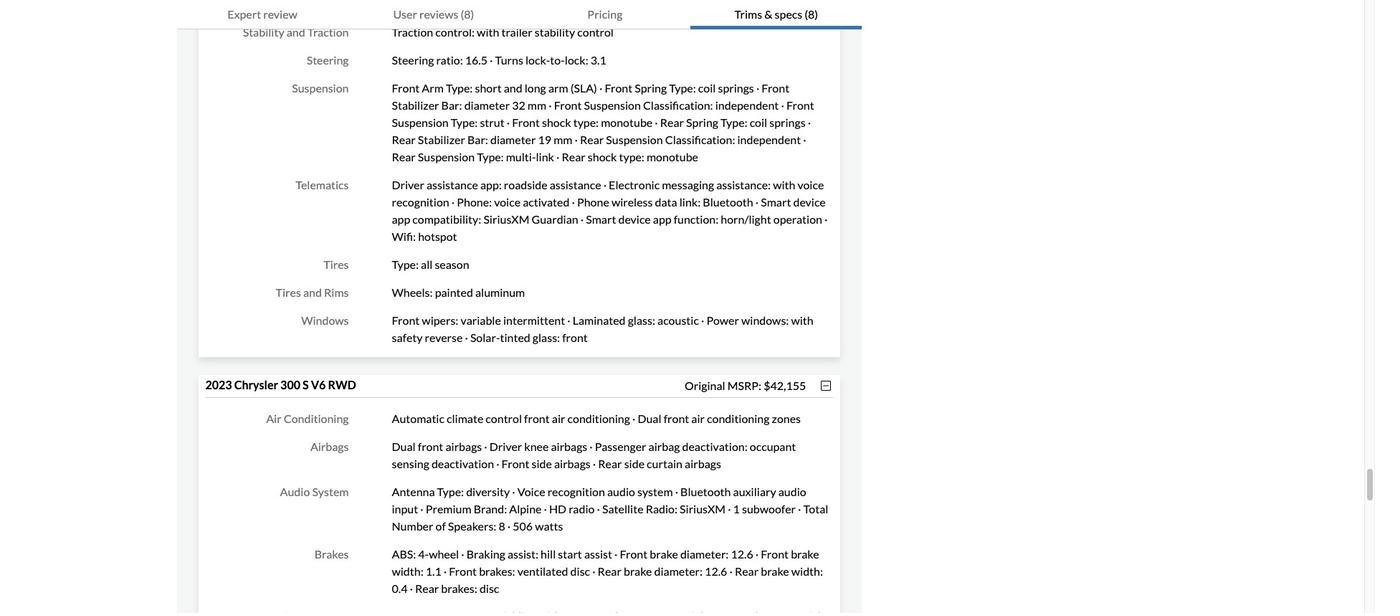 Task type: vqa. For each thing, say whether or not it's contained in the screenshot.
77,911 for Jeep
no



Task type: describe. For each thing, give the bounding box(es) containing it.
roadside
[[504, 178, 548, 191]]

rear inside "dual front airbags · driver knee airbags · passenger airbag deactivation: occupant sensing deactivation · front side airbags · rear side curtain airbags"
[[598, 457, 622, 470]]

0 vertical spatial smart
[[761, 195, 791, 209]]

0 horizontal spatial springs
[[718, 81, 754, 95]]

tab list containing expert review
[[177, 0, 862, 29]]

original
[[685, 378, 725, 392]]

watts
[[535, 519, 563, 533]]

original msrp: $42,155
[[685, 378, 806, 392]]

stability
[[535, 25, 575, 39]]

suspension up electronic
[[606, 133, 663, 146]]

with inside 'front wipers: variable intermittent · laminated glass: acoustic · power windows: with safety reverse · solar-tinted glass: front'
[[791, 313, 814, 327]]

0 horizontal spatial type:
[[573, 115, 599, 129]]

user reviews (8) tab
[[348, 0, 519, 29]]

type: inside antenna type: diversity · voice recognition audio system · bluetooth auxiliary audio input · premium brand: alpine · hd radio · satellite radio: siriusxm · 1 subwoofer · total number of speakers: 8 · 506 watts
[[437, 485, 464, 498]]

compatibility:
[[413, 212, 481, 226]]

brakes
[[315, 547, 349, 561]]

airbags up radio
[[554, 457, 591, 470]]

tires for tires and rims
[[276, 285, 301, 299]]

speakers:
[[448, 519, 496, 533]]

1 vertical spatial stabilizer
[[418, 133, 465, 146]]

2 width: from the left
[[791, 564, 823, 578]]

0 vertical spatial classification:
[[643, 98, 713, 112]]

traction control: with trailer stability control
[[392, 25, 614, 39]]

0 horizontal spatial voice
[[494, 195, 521, 209]]

and inside the front arm type: short and long arm (sla) · front spring type: coil springs · front stabilizer bar: diameter 32 mm · front suspension classification: independent · front suspension type: strut · front shock type: monotube · rear spring type: coil springs · rear stabilizer bar: diameter 19 mm · rear suspension classification: independent · rear suspension type: multi-link · rear shock type: monotube
[[504, 81, 522, 95]]

1 vertical spatial independent
[[738, 133, 801, 146]]

0 vertical spatial coil
[[698, 81, 716, 95]]

automatic climate control front air conditioning · dual front air conditioning zones
[[392, 412, 801, 425]]

1 vertical spatial spring
[[686, 115, 719, 129]]

0 vertical spatial independent
[[715, 98, 779, 112]]

0 vertical spatial stabilizer
[[392, 98, 439, 112]]

assistance:
[[716, 178, 771, 191]]

8
[[499, 519, 505, 533]]

0 vertical spatial diameter
[[464, 98, 510, 112]]

activated
[[523, 195, 570, 209]]

1 vertical spatial monotube
[[647, 150, 698, 163]]

2 traction from the left
[[392, 25, 433, 39]]

front inside 'front wipers: variable intermittent · laminated glass: acoustic · power windows: with safety reverse · solar-tinted glass: front'
[[562, 331, 588, 344]]

passenger
[[595, 440, 646, 453]]

1 horizontal spatial brakes:
[[479, 564, 515, 578]]

v6
[[311, 378, 326, 392]]

0 horizontal spatial 12.6
[[705, 564, 727, 578]]

rims
[[324, 285, 349, 299]]

link:
[[680, 195, 701, 209]]

of
[[436, 519, 446, 533]]

and for traction control: with trailer stability control
[[287, 25, 305, 39]]

1 vertical spatial device
[[618, 212, 651, 226]]

$42,155
[[764, 378, 806, 392]]

2 side from the left
[[624, 457, 645, 470]]

zones
[[772, 412, 801, 425]]

1 vertical spatial mm
[[554, 133, 573, 146]]

expert review tab
[[177, 0, 348, 29]]

1 vertical spatial smart
[[586, 212, 616, 226]]

abs: 4-wheel · braking assist: hill start assist · front brake diameter: 12.6 · front brake width: 1.1 · front brakes: ventilated disc · rear brake diameter: 12.6 · rear brake width: 0.4 · rear brakes: disc
[[392, 547, 823, 595]]

0 vertical spatial diameter:
[[680, 547, 729, 561]]

ventilated
[[517, 564, 568, 578]]

siriusxm inside driver assistance app: roadside assistance · electronic messaging assistance: with voice recognition · phone: voice activated · phone wireless data link: bluetooth · smart device app compatibility: siriusxm guardian · smart device app function: horn/light operation · wifi: hotspot
[[484, 212, 529, 226]]

recognition inside antenna type: diversity · voice recognition audio system · bluetooth auxiliary audio input · premium brand: alpine · hd radio · satellite radio: siriusxm · 1 subwoofer · total number of speakers: 8 · 506 watts
[[548, 485, 605, 498]]

1 vertical spatial glass:
[[533, 331, 560, 344]]

suspension down (sla)
[[584, 98, 641, 112]]

satellite
[[602, 502, 644, 516]]

deactivation:
[[682, 440, 748, 453]]

1 air from the left
[[552, 412, 565, 425]]

strut
[[480, 115, 505, 129]]

506
[[513, 519, 533, 533]]

driver inside driver assistance app: roadside assistance · electronic messaging assistance: with voice recognition · phone: voice activated · phone wireless data link: bluetooth · smart device app compatibility: siriusxm guardian · smart device app function: horn/light operation · wifi: hotspot
[[392, 178, 424, 191]]

1 vertical spatial classification:
[[665, 133, 735, 146]]

1 vertical spatial diameter:
[[654, 564, 703, 578]]

steering ratio: 16.5 · turns lock-to-lock: 3.1
[[392, 53, 606, 67]]

turns
[[495, 53, 523, 67]]

1 vertical spatial disc
[[480, 582, 499, 595]]

airbags up deactivation
[[446, 440, 482, 453]]

1 vertical spatial diameter
[[490, 133, 536, 146]]

solar-
[[470, 331, 500, 344]]

4-
[[418, 547, 429, 561]]

1.1
[[426, 564, 442, 578]]

ratio:
[[436, 53, 463, 67]]

conditioning
[[284, 412, 349, 425]]

messaging
[[662, 178, 714, 191]]

control:
[[435, 25, 475, 39]]

input
[[392, 502, 418, 516]]

2 assistance from the left
[[550, 178, 601, 191]]

subwoofer
[[742, 502, 796, 516]]

trims
[[735, 7, 762, 21]]

1 horizontal spatial shock
[[588, 150, 617, 163]]

wheels: painted aluminum
[[392, 285, 525, 299]]

2023
[[205, 378, 232, 392]]

1 vertical spatial control
[[486, 412, 522, 425]]

suspension down stability and traction at the top left of the page
[[292, 81, 349, 95]]

front up the airbag at bottom left
[[664, 412, 689, 425]]

with inside driver assistance app: roadside assistance · electronic messaging assistance: with voice recognition · phone: voice activated · phone wireless data link: bluetooth · smart device app compatibility: siriusxm guardian · smart device app function: horn/light operation · wifi: hotspot
[[773, 178, 796, 191]]

2 audio from the left
[[779, 485, 806, 498]]

electronic
[[609, 178, 660, 191]]

1 horizontal spatial bar:
[[467, 133, 488, 146]]

stability
[[243, 25, 284, 39]]

number
[[392, 519, 433, 533]]

rwd
[[328, 378, 356, 392]]

pricing
[[588, 7, 623, 21]]

assist:
[[508, 547, 539, 561]]

minus square image
[[819, 380, 833, 392]]

auxiliary
[[733, 485, 776, 498]]

2023 chrysler 300 s v6 rwd
[[205, 378, 356, 392]]

tires and rims
[[276, 285, 349, 299]]

0 vertical spatial 12.6
[[731, 547, 753, 561]]

2 air from the left
[[691, 412, 705, 425]]

long
[[525, 81, 546, 95]]

32
[[512, 98, 525, 112]]

1 vertical spatial brakes:
[[441, 582, 477, 595]]

bluetooth inside driver assistance app: roadside assistance · electronic messaging assistance: with voice recognition · phone: voice activated · phone wireless data link: bluetooth · smart device app compatibility: siriusxm guardian · smart device app function: horn/light operation · wifi: hotspot
[[703, 195, 753, 209]]

telematics
[[296, 178, 349, 191]]

hill
[[541, 547, 556, 561]]

audio
[[280, 485, 310, 498]]

automatic
[[392, 412, 445, 425]]

1 app from the left
[[392, 212, 410, 226]]

driver inside "dual front airbags · driver knee airbags · passenger airbag deactivation: occupant sensing deactivation · front side airbags · rear side curtain airbags"
[[490, 440, 522, 453]]

trims & specs (8)
[[735, 7, 818, 21]]

tinted
[[500, 331, 530, 344]]

dual front airbags · driver knee airbags · passenger airbag deactivation: occupant sensing deactivation · front side airbags · rear side curtain airbags
[[392, 440, 796, 470]]

windows:
[[741, 313, 789, 327]]

1 vertical spatial springs
[[770, 115, 806, 129]]

3.1
[[591, 53, 606, 67]]

airbags right 'knee' on the left of the page
[[551, 440, 587, 453]]

0.4
[[392, 582, 408, 595]]

1 conditioning from the left
[[568, 412, 630, 425]]

airbag
[[649, 440, 680, 453]]

tires for tires
[[324, 257, 349, 271]]

brake down satellite
[[624, 564, 652, 578]]

variable
[[461, 313, 501, 327]]

bluetooth inside antenna type: diversity · voice recognition audio system · bluetooth auxiliary audio input · premium brand: alpine · hd radio · satellite radio: siriusxm · 1 subwoofer · total number of speakers: 8 · 506 watts
[[681, 485, 731, 498]]

multi-
[[506, 150, 536, 163]]

hd
[[549, 502, 567, 516]]

1 horizontal spatial control
[[577, 25, 614, 39]]

0 horizontal spatial spring
[[635, 81, 667, 95]]

2 app from the left
[[653, 212, 672, 226]]

assist
[[584, 547, 612, 561]]

phone:
[[457, 195, 492, 209]]

windows
[[301, 313, 349, 327]]

brake down total
[[791, 547, 819, 561]]

front inside "dual front airbags · driver knee airbags · passenger airbag deactivation: occupant sensing deactivation · front side airbags · rear side curtain airbags"
[[502, 457, 529, 470]]

airbags
[[310, 440, 349, 453]]

1 side from the left
[[532, 457, 552, 470]]

lock-
[[526, 53, 550, 67]]

reviews
[[419, 7, 459, 21]]

braking
[[467, 547, 505, 561]]



Task type: locate. For each thing, give the bounding box(es) containing it.
0 horizontal spatial dual
[[392, 440, 416, 453]]

start
[[558, 547, 582, 561]]

reverse
[[425, 331, 463, 344]]

type: down (sla)
[[573, 115, 599, 129]]

1 horizontal spatial traction
[[392, 25, 433, 39]]

assistance up phone:
[[427, 178, 478, 191]]

voice down app:
[[494, 195, 521, 209]]

voice
[[518, 485, 545, 498]]

tires up rims
[[324, 257, 349, 271]]

smart up operation
[[761, 195, 791, 209]]

springs
[[718, 81, 754, 95], [770, 115, 806, 129]]

arm
[[548, 81, 568, 95]]

(8) right specs
[[805, 7, 818, 21]]

0 vertical spatial driver
[[392, 178, 424, 191]]

control
[[577, 25, 614, 39], [486, 412, 522, 425]]

front inside 'front wipers: variable intermittent · laminated glass: acoustic · power windows: with safety reverse · solar-tinted glass: front'
[[392, 313, 420, 327]]

1 traction from the left
[[307, 25, 349, 39]]

1 horizontal spatial siriusxm
[[680, 502, 726, 516]]

with up operation
[[773, 178, 796, 191]]

radio:
[[646, 502, 678, 516]]

recognition inside driver assistance app: roadside assistance · electronic messaging assistance: with voice recognition · phone: voice activated · phone wireless data link: bluetooth · smart device app compatibility: siriusxm guardian · smart device app function: horn/light operation · wifi: hotspot
[[392, 195, 449, 209]]

19
[[538, 133, 551, 146]]

1 horizontal spatial device
[[793, 195, 826, 209]]

0 vertical spatial brakes:
[[479, 564, 515, 578]]

app down data
[[653, 212, 672, 226]]

width: down abs:
[[392, 564, 424, 578]]

spring
[[635, 81, 667, 95], [686, 115, 719, 129]]

lock:
[[565, 53, 588, 67]]

driver left 'knee' on the left of the page
[[490, 440, 522, 453]]

function:
[[674, 212, 719, 226]]

device up operation
[[793, 195, 826, 209]]

2 conditioning from the left
[[707, 412, 770, 425]]

with left trailer
[[477, 25, 499, 39]]

0 horizontal spatial brakes:
[[441, 582, 477, 595]]

data
[[655, 195, 677, 209]]

1 horizontal spatial mm
[[554, 133, 573, 146]]

traction right stability
[[307, 25, 349, 39]]

brakes: down braking
[[479, 564, 515, 578]]

0 vertical spatial with
[[477, 25, 499, 39]]

wifi:
[[392, 229, 416, 243]]

wheel
[[429, 547, 459, 561]]

steering down stability and traction at the top left of the page
[[307, 53, 349, 67]]

type: up electronic
[[619, 150, 645, 163]]

0 horizontal spatial control
[[486, 412, 522, 425]]

1 horizontal spatial air
[[691, 412, 705, 425]]

mm right 19
[[554, 133, 573, 146]]

1 horizontal spatial tires
[[324, 257, 349, 271]]

1 horizontal spatial width:
[[791, 564, 823, 578]]

0 vertical spatial disc
[[571, 564, 590, 578]]

air up "dual front airbags · driver knee airbags · passenger airbag deactivation: occupant sensing deactivation · front side airbags · rear side curtain airbags"
[[552, 412, 565, 425]]

0 horizontal spatial tires
[[276, 285, 301, 299]]

bluetooth down deactivation:
[[681, 485, 731, 498]]

0 vertical spatial device
[[793, 195, 826, 209]]

control down pricing in the top left of the page
[[577, 25, 614, 39]]

0 horizontal spatial mm
[[528, 98, 546, 112]]

trailer
[[502, 25, 533, 39]]

expert review
[[227, 7, 297, 21]]

dual inside "dual front airbags · driver knee airbags · passenger airbag deactivation: occupant sensing deactivation · front side airbags · rear side curtain airbags"
[[392, 440, 416, 453]]

1 vertical spatial 12.6
[[705, 564, 727, 578]]

conditioning down msrp:
[[707, 412, 770, 425]]

0 horizontal spatial steering
[[307, 53, 349, 67]]

assistance up phone
[[550, 178, 601, 191]]

audio up subwoofer
[[779, 485, 806, 498]]

0 vertical spatial monotube
[[601, 115, 653, 129]]

1 horizontal spatial recognition
[[548, 485, 605, 498]]

2 vertical spatial with
[[791, 313, 814, 327]]

side down 'knee' on the left of the page
[[532, 457, 552, 470]]

0 horizontal spatial device
[[618, 212, 651, 226]]

bluetooth down assistance:
[[703, 195, 753, 209]]

tab list
[[177, 0, 862, 29]]

disc down braking
[[480, 582, 499, 595]]

spring right (sla)
[[635, 81, 667, 95]]

0 horizontal spatial disc
[[480, 582, 499, 595]]

shock up electronic
[[588, 150, 617, 163]]

user reviews (8)
[[393, 7, 474, 21]]

0 vertical spatial type:
[[573, 115, 599, 129]]

recognition up radio
[[548, 485, 605, 498]]

glass: left acoustic
[[628, 313, 655, 327]]

2 vertical spatial and
[[303, 285, 322, 299]]

laminated
[[573, 313, 626, 327]]

brand:
[[474, 502, 507, 516]]

dual
[[638, 412, 662, 425], [392, 440, 416, 453]]

1 audio from the left
[[607, 485, 635, 498]]

air up deactivation:
[[691, 412, 705, 425]]

wipers:
[[422, 313, 458, 327]]

diameter:
[[680, 547, 729, 561], [654, 564, 703, 578]]

traction
[[307, 25, 349, 39], [392, 25, 433, 39]]

1 horizontal spatial glass:
[[628, 313, 655, 327]]

stability and traction
[[243, 25, 349, 39]]

0 horizontal spatial bar:
[[441, 98, 462, 112]]

driver up wifi:
[[392, 178, 424, 191]]

front arm type: short and long arm (sla) · front spring type: coil springs · front stabilizer bar: diameter 32 mm · front suspension classification: independent · front suspension type: strut · front shock type: monotube · rear spring type: coil springs · rear stabilizer bar: diameter 19 mm · rear suspension classification: independent · rear suspension type: multi-link · rear shock type: monotube
[[392, 81, 814, 163]]

1 vertical spatial voice
[[494, 195, 521, 209]]

0 horizontal spatial siriusxm
[[484, 212, 529, 226]]

1 vertical spatial recognition
[[548, 485, 605, 498]]

traction down user
[[392, 25, 433, 39]]

spring up messaging
[[686, 115, 719, 129]]

siriusxm down phone:
[[484, 212, 529, 226]]

0 horizontal spatial audio
[[607, 485, 635, 498]]

recognition
[[392, 195, 449, 209], [548, 485, 605, 498]]

0 vertical spatial control
[[577, 25, 614, 39]]

0 horizontal spatial coil
[[698, 81, 716, 95]]

smart down phone
[[586, 212, 616, 226]]

side down passenger
[[624, 457, 645, 470]]

bar: down arm
[[441, 98, 462, 112]]

1 assistance from the left
[[427, 178, 478, 191]]

driver assistance app: roadside assistance · electronic messaging assistance: with voice recognition · phone: voice activated · phone wireless data link: bluetooth · smart device app compatibility: siriusxm guardian · smart device app function: horn/light operation · wifi: hotspot
[[392, 178, 828, 243]]

tires left rims
[[276, 285, 301, 299]]

sensing
[[392, 457, 429, 470]]

and left rims
[[303, 285, 322, 299]]

0 horizontal spatial air
[[552, 412, 565, 425]]

s
[[303, 378, 309, 392]]

review
[[263, 7, 297, 21]]

total
[[804, 502, 829, 516]]

1 width: from the left
[[392, 564, 424, 578]]

bar: down strut
[[467, 133, 488, 146]]

front wipers: variable intermittent · laminated glass: acoustic · power windows: with safety reverse · solar-tinted glass: front
[[392, 313, 814, 344]]

occupant
[[750, 440, 796, 453]]

0 horizontal spatial recognition
[[392, 195, 449, 209]]

voice up operation
[[798, 178, 824, 191]]

16.5
[[465, 53, 488, 67]]

system
[[312, 485, 349, 498]]

voice
[[798, 178, 824, 191], [494, 195, 521, 209]]

abs:
[[392, 547, 416, 561]]

monotube up electronic
[[601, 115, 653, 129]]

300
[[280, 378, 300, 392]]

0 vertical spatial recognition
[[392, 195, 449, 209]]

brake down subwoofer
[[761, 564, 789, 578]]

1 vertical spatial tires
[[276, 285, 301, 299]]

climate
[[447, 412, 484, 425]]

pricing tab
[[519, 0, 691, 29]]

conditioning up passenger
[[568, 412, 630, 425]]

brake down the radio:
[[650, 547, 678, 561]]

airbags
[[446, 440, 482, 453], [551, 440, 587, 453], [554, 457, 591, 470], [685, 457, 721, 470]]

short
[[475, 81, 502, 95]]

antenna
[[392, 485, 435, 498]]

intermittent
[[503, 313, 565, 327]]

independent
[[715, 98, 779, 112], [738, 133, 801, 146]]

front down laminated at the bottom left of the page
[[562, 331, 588, 344]]

0 horizontal spatial (8)
[[461, 7, 474, 21]]

monotube up messaging
[[647, 150, 698, 163]]

siriusxm inside antenna type: diversity · voice recognition audio system · bluetooth auxiliary audio input · premium brand: alpine · hd radio · satellite radio: siriusxm · 1 subwoofer · total number of speakers: 8 · 506 watts
[[680, 502, 726, 516]]

0 vertical spatial bluetooth
[[703, 195, 753, 209]]

knee
[[524, 440, 549, 453]]

diameter up multi- at the left of the page
[[490, 133, 536, 146]]

width: down total
[[791, 564, 823, 578]]

1 vertical spatial bar:
[[467, 133, 488, 146]]

front up "sensing" on the left of the page
[[418, 440, 443, 453]]

suspension up phone:
[[418, 150, 475, 163]]

1 vertical spatial siriusxm
[[680, 502, 726, 516]]

1 vertical spatial type:
[[619, 150, 645, 163]]

steering up arm
[[392, 53, 434, 67]]

radio
[[569, 502, 595, 516]]

1 horizontal spatial (8)
[[805, 7, 818, 21]]

wireless
[[612, 195, 653, 209]]

audio system
[[280, 485, 349, 498]]

expert
[[227, 7, 261, 21]]

2 steering from the left
[[392, 53, 434, 67]]

front
[[392, 81, 420, 95], [605, 81, 633, 95], [762, 81, 790, 95], [554, 98, 582, 112], [787, 98, 814, 112], [512, 115, 540, 129], [392, 313, 420, 327], [502, 457, 529, 470], [620, 547, 648, 561], [761, 547, 789, 561], [449, 564, 477, 578]]

1 horizontal spatial 12.6
[[731, 547, 753, 561]]

bluetooth
[[703, 195, 753, 209], [681, 485, 731, 498]]

0 vertical spatial springs
[[718, 81, 754, 95]]

and up "32"
[[504, 81, 522, 95]]

recognition up compatibility:
[[392, 195, 449, 209]]

0 vertical spatial glass:
[[628, 313, 655, 327]]

glass: down intermittent
[[533, 331, 560, 344]]

monotube
[[601, 115, 653, 129], [647, 150, 698, 163]]

with right windows:
[[791, 313, 814, 327]]

diameter down short
[[464, 98, 510, 112]]

0 horizontal spatial app
[[392, 212, 410, 226]]

mm down long
[[528, 98, 546, 112]]

0 vertical spatial voice
[[798, 178, 824, 191]]

safety
[[392, 331, 423, 344]]

suspension
[[292, 81, 349, 95], [584, 98, 641, 112], [392, 115, 449, 129], [606, 133, 663, 146], [418, 150, 475, 163]]

0 vertical spatial bar:
[[441, 98, 462, 112]]

power
[[707, 313, 739, 327]]

curtain
[[647, 457, 683, 470]]

device
[[793, 195, 826, 209], [618, 212, 651, 226]]

(8) inside trims & specs (8) tab
[[805, 7, 818, 21]]

arm
[[422, 81, 444, 95]]

1 horizontal spatial side
[[624, 457, 645, 470]]

1 horizontal spatial springs
[[770, 115, 806, 129]]

0 horizontal spatial smart
[[586, 212, 616, 226]]

season
[[435, 257, 469, 271]]

chrysler
[[234, 378, 278, 392]]

specs
[[775, 7, 803, 21]]

0 vertical spatial shock
[[542, 115, 571, 129]]

guardian
[[532, 212, 578, 226]]

(8) inside user reviews (8) tab
[[461, 7, 474, 21]]

1 horizontal spatial coil
[[750, 115, 767, 129]]

0 horizontal spatial side
[[532, 457, 552, 470]]

classification:
[[643, 98, 713, 112], [665, 133, 735, 146]]

shock
[[542, 115, 571, 129], [588, 150, 617, 163]]

1 horizontal spatial dual
[[638, 412, 662, 425]]

link
[[536, 150, 554, 163]]

brake
[[650, 547, 678, 561], [791, 547, 819, 561], [624, 564, 652, 578], [761, 564, 789, 578]]

brakes: down 1.1
[[441, 582, 477, 595]]

1 (8) from the left
[[461, 7, 474, 21]]

dual up the airbag at bottom left
[[638, 412, 662, 425]]

with
[[477, 25, 499, 39], [773, 178, 796, 191], [791, 313, 814, 327]]

shock up 19
[[542, 115, 571, 129]]

1 vertical spatial with
[[773, 178, 796, 191]]

1 horizontal spatial assistance
[[550, 178, 601, 191]]

1 horizontal spatial smart
[[761, 195, 791, 209]]

airbags down deactivation:
[[685, 457, 721, 470]]

trims & specs (8) tab
[[691, 0, 862, 29]]

horn/light
[[721, 212, 771, 226]]

control right climate
[[486, 412, 522, 425]]

0 vertical spatial siriusxm
[[484, 212, 529, 226]]

steering for steering
[[307, 53, 349, 67]]

0 vertical spatial dual
[[638, 412, 662, 425]]

1 vertical spatial coil
[[750, 115, 767, 129]]

disc down the start
[[571, 564, 590, 578]]

msrp:
[[728, 378, 762, 392]]

front inside "dual front airbags · driver knee airbags · passenger airbag deactivation: occupant sensing deactivation · front side airbags · rear side curtain airbags"
[[418, 440, 443, 453]]

and down review
[[287, 25, 305, 39]]

tires
[[324, 257, 349, 271], [276, 285, 301, 299]]

dual up "sensing" on the left of the page
[[392, 440, 416, 453]]

siriusxm left 1
[[680, 502, 726, 516]]

audio up satellite
[[607, 485, 635, 498]]

1 horizontal spatial disc
[[571, 564, 590, 578]]

device down wireless
[[618, 212, 651, 226]]

1 horizontal spatial voice
[[798, 178, 824, 191]]

0 horizontal spatial shock
[[542, 115, 571, 129]]

1 steering from the left
[[307, 53, 349, 67]]

(sla)
[[571, 81, 597, 95]]

1 horizontal spatial audio
[[779, 485, 806, 498]]

1 horizontal spatial type:
[[619, 150, 645, 163]]

2 (8) from the left
[[805, 7, 818, 21]]

1 horizontal spatial conditioning
[[707, 412, 770, 425]]

coil
[[698, 81, 716, 95], [750, 115, 767, 129]]

(8) up control:
[[461, 7, 474, 21]]

user
[[393, 7, 417, 21]]

suspension down arm
[[392, 115, 449, 129]]

0 horizontal spatial conditioning
[[568, 412, 630, 425]]

steering for steering ratio: 16.5 · turns lock-to-lock: 3.1
[[392, 53, 434, 67]]

app up wifi:
[[392, 212, 410, 226]]

0 vertical spatial spring
[[635, 81, 667, 95]]

front up 'knee' on the left of the page
[[524, 412, 550, 425]]

0 horizontal spatial traction
[[307, 25, 349, 39]]

1 horizontal spatial driver
[[490, 440, 522, 453]]

and for wheels: painted aluminum
[[303, 285, 322, 299]]



